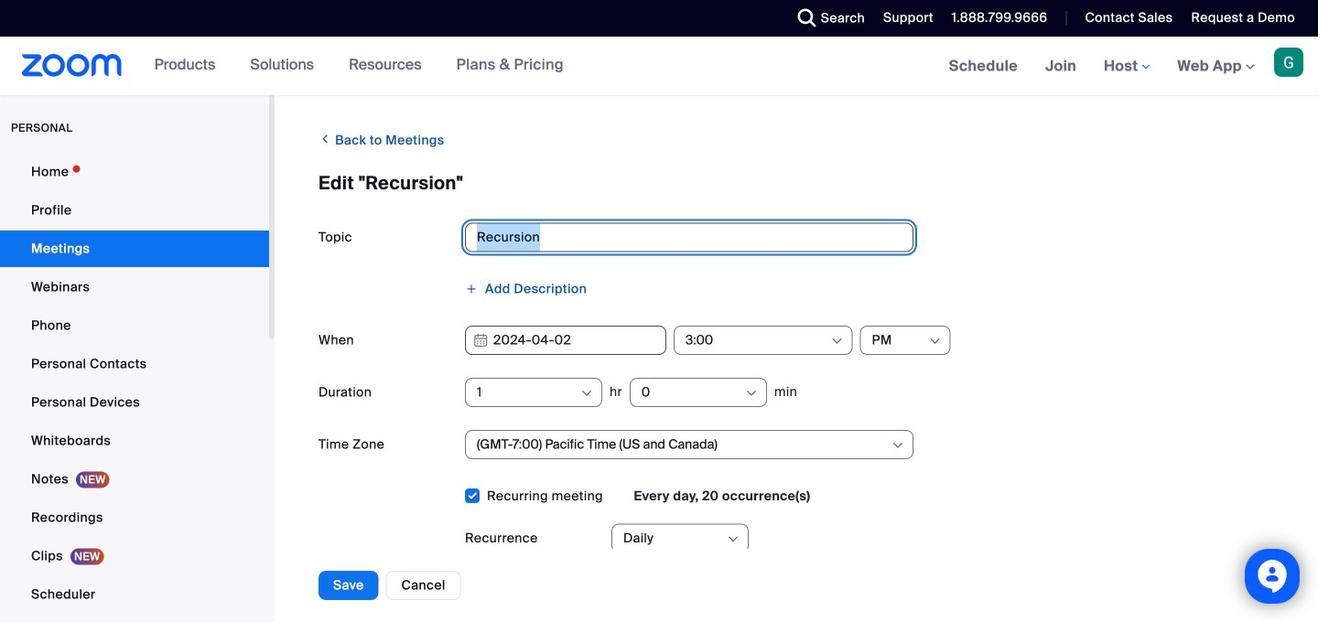 Task type: describe. For each thing, give the bounding box(es) containing it.
choose date text field
[[465, 326, 667, 355]]

meetings navigation
[[936, 37, 1319, 97]]

select time zone text field
[[477, 431, 890, 459]]

zoom logo image
[[22, 54, 122, 77]]

product information navigation
[[141, 37, 578, 95]]

My Meeting text field
[[465, 223, 914, 252]]

1 vertical spatial show options image
[[726, 532, 741, 547]]

left image
[[319, 130, 332, 148]]



Task type: locate. For each thing, give the bounding box(es) containing it.
0 horizontal spatial show options image
[[726, 532, 741, 547]]

profile picture image
[[1275, 48, 1304, 77]]

personal menu menu
[[0, 154, 269, 623]]

add image
[[465, 283, 478, 296]]

select start time text field
[[686, 327, 829, 354]]

1 horizontal spatial show options image
[[744, 386, 759, 401]]

banner
[[0, 37, 1319, 97]]

show options image
[[744, 386, 759, 401], [726, 532, 741, 547]]

0 vertical spatial show options image
[[744, 386, 759, 401]]

show options image
[[580, 386, 594, 401]]



Task type: vqa. For each thing, say whether or not it's contained in the screenshot.
button
no



